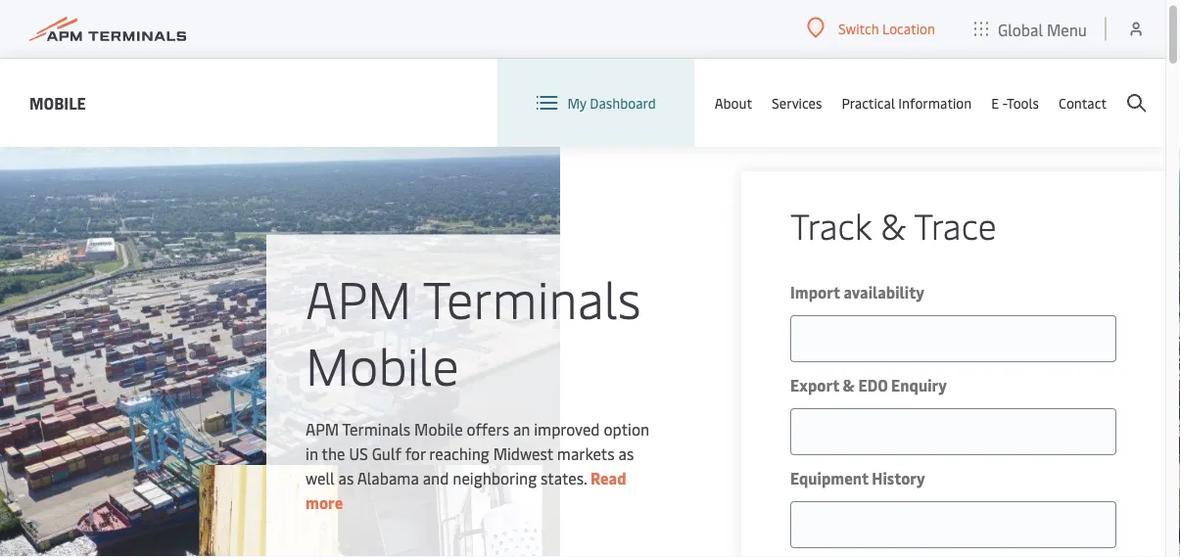 Task type: locate. For each thing, give the bounding box(es) containing it.
0 horizontal spatial &
[[843, 375, 855, 396]]

xin da yang zhou  docked at apm terminals mobile image
[[0, 123, 560, 557]]

the
[[322, 443, 345, 464]]

trace
[[914, 202, 997, 249]]

history
[[872, 468, 926, 489]]

more
[[306, 492, 343, 513]]

0 vertical spatial apm
[[306, 264, 412, 332]]

terminals
[[423, 264, 641, 332], [342, 419, 411, 440]]

terminals inside apm terminals mobile offers an improved option in the us gulf for reaching midwest markets as well as alabama and neighboring states.
[[342, 419, 411, 440]]

mobile
[[29, 92, 86, 113], [306, 330, 459, 399], [415, 419, 463, 440]]

apm for apm terminals mobile
[[306, 264, 412, 332]]

services
[[772, 94, 822, 112]]

1 vertical spatial mobile
[[306, 330, 459, 399]]

import availability
[[791, 282, 925, 303]]

1 apm from the top
[[306, 264, 412, 332]]

availability
[[844, 282, 925, 303]]

practical information
[[842, 94, 972, 112]]

as down option
[[619, 443, 634, 464]]

0 vertical spatial as
[[619, 443, 634, 464]]

midwest
[[493, 443, 553, 464]]

apm inside apm terminals mobile
[[306, 264, 412, 332]]

track & trace
[[791, 202, 997, 249]]

my dashboard button
[[536, 59, 656, 147]]

1 vertical spatial terminals
[[342, 419, 411, 440]]

for
[[405, 443, 426, 464]]

1 vertical spatial as
[[338, 468, 354, 489]]

0 horizontal spatial terminals
[[342, 419, 411, 440]]

1 vertical spatial apm
[[306, 419, 339, 440]]

my dashboard
[[568, 94, 656, 112]]

reaching
[[429, 443, 490, 464]]

neighboring
[[453, 468, 537, 489]]

2 apm from the top
[[306, 419, 339, 440]]

1 horizontal spatial terminals
[[423, 264, 641, 332]]

practical information button
[[842, 59, 972, 147]]

well
[[306, 468, 335, 489]]

services button
[[772, 59, 822, 147]]

in
[[306, 443, 318, 464]]

tools
[[1007, 94, 1039, 112]]

2 vertical spatial mobile
[[415, 419, 463, 440]]

as right well
[[338, 468, 354, 489]]

1 vertical spatial &
[[843, 375, 855, 396]]

and
[[423, 468, 449, 489]]

us
[[349, 443, 368, 464]]

&
[[881, 202, 906, 249], [843, 375, 855, 396]]

read
[[591, 468, 627, 489]]

0 vertical spatial &
[[881, 202, 906, 249]]

mobile inside apm terminals mobile
[[306, 330, 459, 399]]

& left trace
[[881, 202, 906, 249]]

apm
[[306, 264, 412, 332], [306, 419, 339, 440]]

e
[[992, 94, 999, 112]]

menu
[[1047, 18, 1087, 39]]

& left edo
[[843, 375, 855, 396]]

read more link
[[306, 468, 627, 513]]

read more
[[306, 468, 627, 513]]

1 horizontal spatial &
[[881, 202, 906, 249]]

track
[[791, 202, 872, 249]]

-
[[1003, 94, 1007, 112]]

equipment history
[[791, 468, 926, 489]]

0 horizontal spatial as
[[338, 468, 354, 489]]

as
[[619, 443, 634, 464], [338, 468, 354, 489]]

terminals inside apm terminals mobile
[[423, 264, 641, 332]]

mobile inside apm terminals mobile offers an improved option in the us gulf for reaching midwest markets as well as alabama and neighboring states.
[[415, 419, 463, 440]]

global
[[998, 18, 1043, 39]]

contact button
[[1059, 59, 1107, 147]]

mobile link
[[29, 91, 86, 115]]

0 vertical spatial terminals
[[423, 264, 641, 332]]

mobile for apm terminals mobile
[[306, 330, 459, 399]]

apm inside apm terminals mobile offers an improved option in the us gulf for reaching midwest markets as well as alabama and neighboring states.
[[306, 419, 339, 440]]

enquiry
[[892, 375, 947, 396]]



Task type: describe. For each thing, give the bounding box(es) containing it.
& for edo
[[843, 375, 855, 396]]

e -tools
[[992, 94, 1039, 112]]

terminals for apm terminals mobile offers an improved option in the us gulf for reaching midwest markets as well as alabama and neighboring states.
[[342, 419, 411, 440]]

export
[[791, 375, 840, 396]]

global menu
[[998, 18, 1087, 39]]

contact
[[1059, 94, 1107, 112]]

export & edo enquiry
[[791, 375, 947, 396]]

my
[[568, 94, 587, 112]]

dashboard
[[590, 94, 656, 112]]

apm terminals mobile offers an improved option in the us gulf for reaching midwest markets as well as alabama and neighboring states.
[[306, 419, 650, 489]]

& for trace
[[881, 202, 906, 249]]

alabama
[[357, 468, 419, 489]]

apm for apm terminals mobile offers an improved option in the us gulf for reaching midwest markets as well as alabama and neighboring states.
[[306, 419, 339, 440]]

1 horizontal spatial as
[[619, 443, 634, 464]]

improved
[[534, 419, 600, 440]]

markets
[[557, 443, 615, 464]]

information
[[899, 94, 972, 112]]

0 vertical spatial mobile
[[29, 92, 86, 113]]

e -tools button
[[992, 59, 1039, 147]]

states.
[[541, 468, 587, 489]]

option
[[604, 419, 650, 440]]

about
[[715, 94, 752, 112]]

location
[[883, 19, 936, 37]]

mobile secondary image
[[199, 466, 542, 557]]

import
[[791, 282, 840, 303]]

switch
[[839, 19, 879, 37]]

apm terminals mobile
[[306, 264, 641, 399]]

global menu button
[[955, 0, 1107, 58]]

practical
[[842, 94, 895, 112]]

switch location button
[[807, 17, 936, 39]]

gulf
[[372, 443, 401, 464]]

mobile for apm terminals mobile offers an improved option in the us gulf for reaching midwest markets as well as alabama and neighboring states.
[[415, 419, 463, 440]]

an
[[513, 419, 530, 440]]

equipment
[[791, 468, 869, 489]]

offers
[[467, 419, 509, 440]]

terminals for apm terminals mobile
[[423, 264, 641, 332]]

edo
[[859, 375, 888, 396]]

about button
[[715, 59, 752, 147]]

switch location
[[839, 19, 936, 37]]



Task type: vqa. For each thing, say whether or not it's contained in the screenshot.
an
yes



